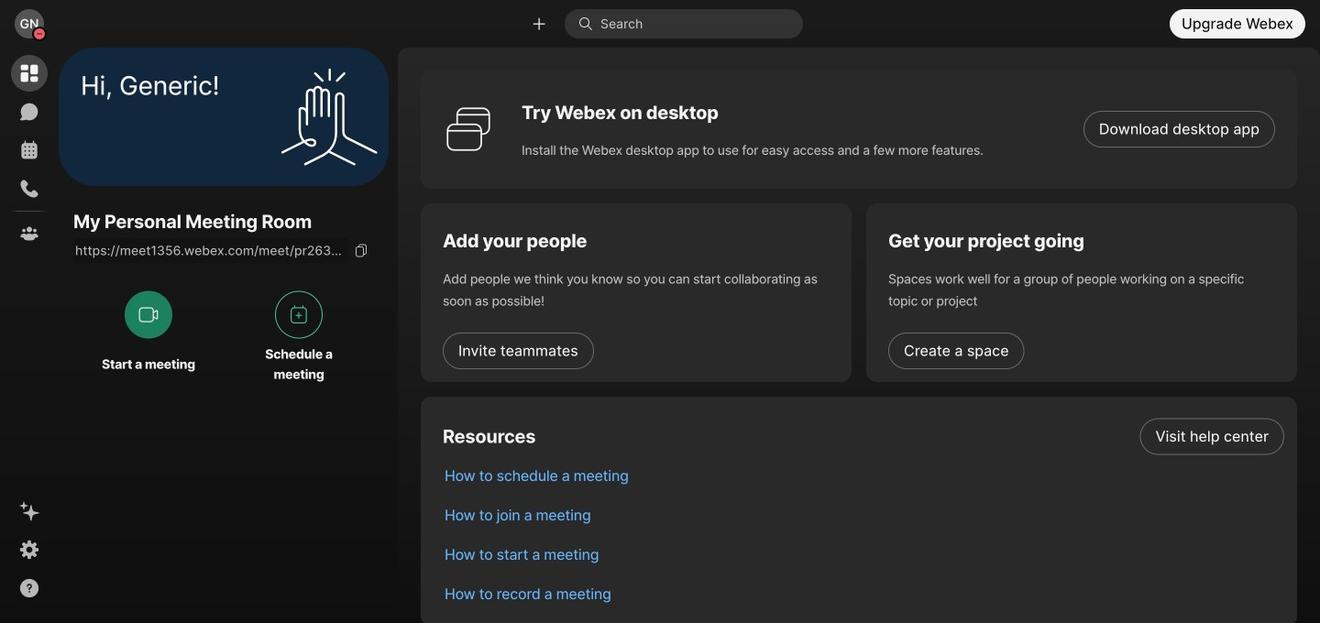 Task type: vqa. For each thing, say whether or not it's contained in the screenshot.
Settings Navigation at the left of page
no



Task type: describe. For each thing, give the bounding box(es) containing it.
2 list item from the top
[[430, 457, 1297, 496]]

5 list item from the top
[[430, 575, 1297, 614]]

two hands high fiving image
[[274, 62, 384, 172]]

1 list item from the top
[[430, 417, 1297, 457]]

3 list item from the top
[[430, 496, 1297, 535]]

4 list item from the top
[[430, 535, 1297, 575]]



Task type: locate. For each thing, give the bounding box(es) containing it.
webex tab list
[[11, 55, 48, 252]]

list item
[[430, 417, 1297, 457], [430, 457, 1297, 496], [430, 496, 1297, 535], [430, 535, 1297, 575], [430, 575, 1297, 614]]

None text field
[[73, 238, 348, 263]]

navigation
[[0, 48, 59, 623]]



